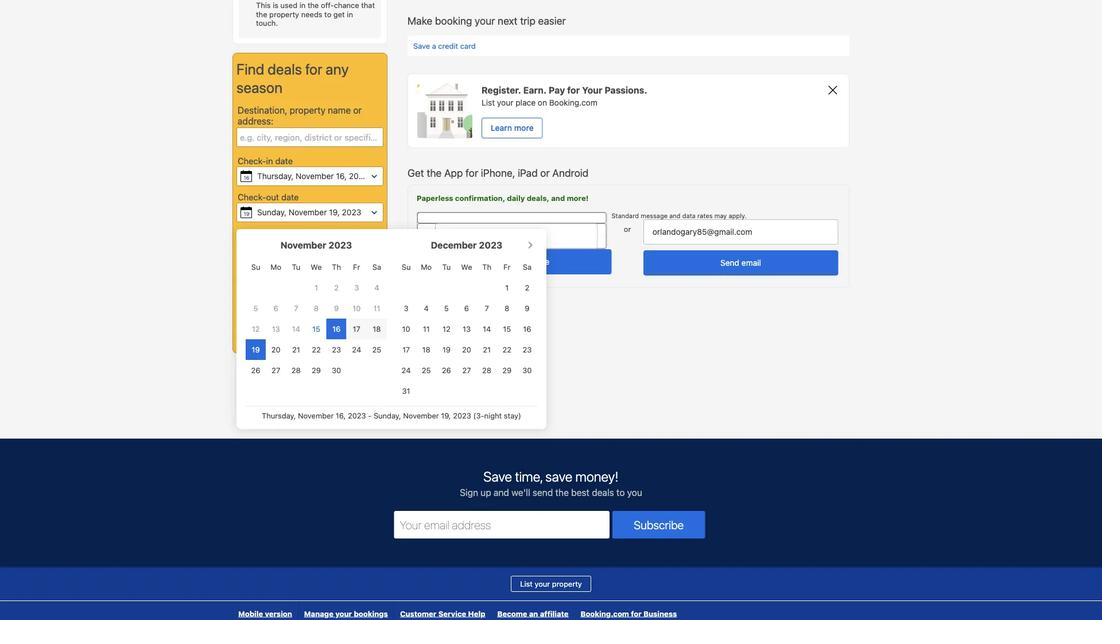 Task type: vqa. For each thing, say whether or not it's contained in the screenshot.


Task type: locate. For each thing, give the bounding box(es) containing it.
svg image for check-in date
[[241, 170, 252, 182]]

19, down thursday
[[329, 207, 340, 217]]

16 for 16 checkbox
[[332, 325, 341, 333]]

12 December 2023 checkbox
[[443, 325, 451, 333]]

16,
[[336, 171, 347, 181], [334, 172, 343, 180], [336, 411, 346, 420]]

navigation inside save time, save money! footer
[[233, 601, 683, 620]]

0 vertical spatial 25
[[372, 345, 381, 354]]

fr up the 1 "checkbox"
[[504, 263, 511, 271]]

1 horizontal spatial to
[[617, 487, 625, 498]]

you inside "search field"
[[257, 235, 271, 243]]

1 29 from the left
[[312, 366, 321, 375]]

check- for in
[[238, 156, 266, 166]]

23 left the 24 november 2023 option at bottom
[[332, 345, 341, 354]]

8
[[314, 304, 319, 313], [505, 304, 509, 313]]

18 November 2023 checkbox
[[373, 325, 381, 333]]

30 right the 29 option
[[332, 366, 341, 375]]

november for sunday, november 19, 2023
[[289, 207, 327, 217]]

16, for thursday, november 16, 2023
[[336, 171, 347, 181]]

send
[[533, 487, 553, 498]]

1 horizontal spatial 29
[[503, 366, 512, 375]]

2 6 from the left
[[464, 304, 469, 313]]

19 up are
[[244, 211, 250, 217]]

su up adults
[[251, 263, 260, 271]]

15 for 15 november 2023 checkbox
[[312, 325, 320, 333]]

1 horizontal spatial 10
[[402, 325, 410, 333]]

5 for 5 november 2023 option
[[254, 304, 258, 313]]

the
[[308, 1, 319, 9], [256, 10, 267, 18], [427, 166, 442, 179], [555, 487, 569, 498]]

mo down the enter value in euro element
[[421, 263, 432, 271]]

1 1 from the left
[[315, 283, 318, 292]]

17 for "17 november 2023" option
[[353, 325, 361, 333]]

0 vertical spatial 11
[[373, 304, 380, 313]]

the down save
[[555, 487, 569, 498]]

14 for 14 'option' in the left of the page
[[483, 325, 491, 333]]

in down "chance"
[[347, 10, 353, 18]]

20 for 20 checkbox
[[462, 345, 471, 354]]

21
[[292, 345, 300, 354], [483, 345, 491, 354]]

0 horizontal spatial 13
[[272, 325, 280, 333]]

0 horizontal spatial 11
[[373, 304, 380, 313]]

or right ipad
[[540, 166, 550, 179]]

0 vertical spatial message
[[641, 212, 668, 219]]

11 for the 11 option
[[373, 304, 380, 313]]

24 for the 24 option
[[402, 366, 411, 375]]

22
[[312, 345, 321, 354], [503, 345, 512, 354]]

0 horizontal spatial 10
[[353, 304, 361, 313]]

booking.com right affiliate
[[581, 609, 629, 618]]

svg image
[[241, 170, 252, 182], [241, 207, 252, 218]]

17 right 16 checkbox
[[353, 325, 361, 333]]

check- down check-in date
[[238, 192, 266, 202]]

0 horizontal spatial send
[[479, 257, 498, 266]]

23 December 2023 checkbox
[[523, 345, 532, 354]]

sunday, down the out
[[257, 207, 286, 217]]

save for a
[[413, 41, 430, 50]]

and left more!
[[551, 194, 565, 202]]

12 right the 11 december 2023 checkbox
[[443, 325, 451, 333]]

30 for '30 november 2023' option
[[332, 366, 341, 375]]

16 December 2023 checkbox
[[523, 325, 531, 333]]

23 for 23 december 2023 option
[[523, 345, 532, 354]]

1 sa from the left
[[372, 263, 381, 271]]

1 horizontal spatial tu
[[442, 263, 451, 271]]

1 horizontal spatial save
[[484, 469, 512, 485]]

8 right 7 december 2023 'option'
[[505, 304, 509, 313]]

29
[[312, 366, 321, 375], [503, 366, 512, 375]]

tu for november 2023
[[292, 263, 300, 271]]

ipad
[[518, 166, 538, 179]]

mobile version
[[238, 609, 292, 618]]

0 horizontal spatial to
[[324, 10, 331, 18]]

0 vertical spatial and
[[551, 194, 565, 202]]

27 for 27 december 2023 option
[[462, 366, 471, 375]]

your
[[475, 15, 495, 27], [497, 98, 514, 107], [535, 580, 550, 588], [335, 609, 352, 618]]

1 horizontal spatial 9
[[525, 304, 530, 313]]

3 left the 4 december 2023 option
[[404, 304, 409, 313]]

1 horizontal spatial 27
[[462, 366, 471, 375]]

navigation containing mobile version
[[233, 601, 683, 620]]

1 horizontal spatial 15
[[503, 325, 511, 333]]

1 horizontal spatial you
[[627, 487, 642, 498]]

november
[[296, 171, 334, 181], [289, 207, 327, 217], [281, 240, 326, 251], [298, 411, 334, 420], [403, 411, 439, 420]]

deals
[[268, 60, 302, 78], [592, 487, 614, 498]]

18 for the 18 option
[[422, 345, 430, 354]]

saved
[[255, 365, 282, 377]]

downchevron image
[[372, 174, 377, 178], [372, 211, 377, 214]]

28 December 2023 checkbox
[[482, 366, 492, 375]]

21 right 20 checkbox
[[483, 345, 491, 354]]

1 vertical spatial booking.com
[[581, 609, 629, 618]]

your right manage on the bottom left
[[335, 609, 352, 618]]

1 vertical spatial date
[[281, 192, 299, 202]]

16 November 2023 checkbox
[[332, 325, 341, 333]]

1 30 from the left
[[332, 366, 341, 375]]

16
[[244, 174, 250, 181], [332, 325, 341, 333], [523, 325, 531, 333]]

or
[[353, 105, 362, 116], [540, 166, 550, 179], [624, 225, 631, 233]]

0 horizontal spatial 9
[[334, 304, 339, 313]]

for
[[305, 60, 322, 78], [567, 85, 580, 95], [466, 166, 478, 179], [307, 235, 318, 243], [631, 609, 642, 618]]

for right app
[[466, 166, 478, 179]]

26 right 25 'checkbox'
[[442, 366, 451, 375]]

for inside register. earn. pay for your passions. list your place on booking.com
[[567, 85, 580, 95]]

1 22 from the left
[[312, 345, 321, 354]]

send text message
[[479, 257, 550, 266]]

get
[[334, 10, 345, 18]]

24 left 25 'checkbox'
[[402, 366, 411, 375]]

6 November 2023 checkbox
[[274, 304, 278, 313]]

16, for thursday, november 16, 2023 - sunday, november 19, 2023 (3-night stay)
[[336, 411, 346, 420]]

19 December 2023 checkbox
[[443, 345, 451, 354]]

22 for the 22 checkbox
[[312, 345, 321, 354]]

in up needs
[[300, 1, 306, 9]]

22 right 21 november 2023 checkbox
[[312, 345, 321, 354]]

card
[[460, 41, 476, 50]]

0 vertical spatial svg image
[[241, 170, 252, 182]]

1 horizontal spatial send
[[721, 258, 740, 268]]

12
[[252, 325, 260, 333], [443, 325, 451, 333]]

1 vertical spatial list
[[520, 580, 533, 588]]

2 horizontal spatial 19
[[443, 345, 451, 354]]

customer service help
[[400, 609, 485, 618]]

money!
[[576, 469, 619, 485]]

1 left "2 november 2023" checkbox
[[315, 283, 318, 292]]

2 right the 1 "checkbox"
[[525, 283, 530, 292]]

1 vertical spatial thursday,
[[262, 411, 296, 420]]

22 for 22 december 2023 checkbox
[[503, 345, 512, 354]]

save inside the save time, save money! sign up and we'll send the best deals to you
[[484, 469, 512, 485]]

19, left (3-
[[441, 411, 451, 420]]

12 for 12 december 2023 option
[[443, 325, 451, 333]]

1 horizontal spatial 8
[[505, 304, 509, 313]]

1 left 2 checkbox
[[505, 283, 509, 292]]

1 21 from the left
[[292, 345, 300, 354]]

26 left 27 november 2023 checkbox on the bottom left
[[251, 366, 260, 375]]

send inside "button"
[[479, 257, 498, 266]]

1 7 from the left
[[294, 304, 298, 313]]

Your email address text field
[[644, 219, 838, 245]]

you inside the save time, save money! sign up and we'll send the best deals to you
[[627, 487, 642, 498]]

pay
[[549, 85, 565, 95]]

get
[[408, 166, 424, 179]]

1 for 1 november 2023 option
[[315, 283, 318, 292]]

0 vertical spatial 3
[[354, 283, 359, 292]]

1 horizontal spatial 6
[[464, 304, 469, 313]]

17 December 2023 checkbox
[[402, 345, 410, 354]]

0 horizontal spatial 24
[[352, 345, 361, 354]]

0 vertical spatial property
[[269, 10, 299, 18]]

deals,
[[527, 194, 549, 202]]

16 down check-in date
[[244, 174, 250, 181]]

14 November 2023 checkbox
[[292, 325, 300, 333]]

2 tu from the left
[[442, 263, 451, 271]]

1 horizontal spatial december 2023 element
[[396, 257, 537, 401]]

1 horizontal spatial sunday,
[[374, 411, 401, 420]]

2 check- from the top
[[238, 192, 266, 202]]

2 14 from the left
[[483, 325, 491, 333]]

1 26 from the left
[[251, 366, 260, 375]]

2 horizontal spatial 16
[[523, 325, 531, 333]]

0 horizontal spatial save
[[413, 41, 430, 50]]

you up subscribe
[[627, 487, 642, 498]]

1 horizontal spatial 12
[[443, 325, 451, 333]]

2 20 from the left
[[462, 345, 471, 354]]

7 for 7 december 2023 'option'
[[485, 304, 489, 313]]

thursday, down check-in date
[[257, 171, 294, 181]]

30
[[332, 366, 341, 375], [523, 366, 532, 375]]

22 November 2023 checkbox
[[312, 345, 321, 354]]

0 horizontal spatial 20
[[271, 345, 281, 354]]

customer service help link
[[394, 601, 491, 620]]

0 horizontal spatial 2
[[334, 283, 339, 292]]

26
[[251, 366, 260, 375], [442, 366, 451, 375]]

2 vertical spatial and
[[494, 487, 509, 498]]

1 horizontal spatial 19
[[252, 345, 260, 354]]

6 left 7 november 2023 checkbox
[[274, 304, 278, 313]]

th
[[332, 263, 341, 271], [482, 263, 491, 271]]

2 1 from the left
[[505, 283, 509, 292]]

this
[[256, 1, 271, 9]]

0 horizontal spatial 1
[[315, 283, 318, 292]]

15
[[312, 325, 320, 333], [503, 325, 511, 333]]

0 horizontal spatial 19,
[[329, 207, 340, 217]]

tu for december 2023
[[442, 263, 451, 271]]

1 horizontal spatial 14
[[483, 325, 491, 333]]

1 vertical spatial 18
[[422, 345, 430, 354]]

15 right 14 'option' in the left of the page
[[503, 325, 511, 333]]

1 mo from the left
[[271, 263, 281, 271]]

su up 3 checkbox at the left of page
[[402, 263, 411, 271]]

0 vertical spatial you
[[257, 235, 271, 243]]

or down standard
[[624, 225, 631, 233]]

1 December 2023 checkbox
[[505, 283, 509, 292]]

17 left the 18 option
[[402, 345, 410, 354]]

the inside the save time, save money! sign up and we'll send the best deals to you
[[555, 487, 569, 498]]

iphone,
[[481, 166, 515, 179]]

deals inside the save time, save money! sign up and we'll send the best deals to you
[[592, 487, 614, 498]]

2 9 from the left
[[525, 304, 530, 313]]

1 fr from the left
[[353, 263, 360, 271]]

28 November 2023 checkbox
[[292, 366, 301, 375]]

save left a
[[413, 41, 430, 50]]

mo for december
[[421, 263, 432, 271]]

26 December 2023 checkbox
[[442, 366, 451, 375]]

2 fr from the left
[[504, 263, 511, 271]]

and inside standard message and data rates may apply. or
[[670, 212, 681, 219]]

booking.com
[[549, 98, 598, 107], [581, 609, 629, 618]]

0 vertical spatial save
[[413, 41, 430, 50]]

1 vertical spatial downchevron image
[[372, 211, 377, 214]]

for for get the app for iphone, ipad or android
[[466, 166, 478, 179]]

1 horizontal spatial 13
[[463, 325, 471, 333]]

16, inside 16, thursday
[[334, 172, 343, 180]]

2 mo from the left
[[421, 263, 432, 271]]

downchevron image
[[595, 223, 601, 227]]

message right standard
[[641, 212, 668, 219]]

navigation
[[233, 601, 683, 620]]

29 December 2023 checkbox
[[503, 366, 512, 375]]

1 horizontal spatial we
[[461, 263, 472, 271]]

for inside find deals for any season
[[305, 60, 322, 78]]

1 2 from the left
[[334, 283, 339, 292]]

time,
[[515, 469, 543, 485]]

property up affiliate
[[552, 580, 582, 588]]

find
[[237, 60, 264, 78]]

th left text
[[482, 263, 491, 271]]

23
[[332, 345, 341, 354], [523, 345, 532, 354]]

sa up the 4 option
[[372, 263, 381, 271]]

email
[[742, 258, 761, 268]]

we
[[311, 263, 322, 271], [461, 263, 472, 271]]

5 for 5 december 2023 option
[[444, 304, 449, 313]]

1 tu from the left
[[292, 263, 300, 271]]

0 horizontal spatial 30
[[332, 366, 341, 375]]

30 right 29 checkbox
[[523, 366, 532, 375]]

0 horizontal spatial deals
[[268, 60, 302, 78]]

for left any
[[305, 60, 322, 78]]

20
[[271, 345, 281, 354], [462, 345, 471, 354]]

5 November 2023 checkbox
[[254, 304, 258, 313]]

0 vertical spatial 24
[[352, 345, 361, 354]]

mo for november
[[271, 263, 281, 271]]

fr for december 2023
[[504, 263, 511, 271]]

we down december 2023
[[461, 263, 472, 271]]

0 vertical spatial 17
[[353, 325, 361, 333]]

6 for 6 december 2023 "checkbox"
[[464, 304, 469, 313]]

1
[[315, 283, 318, 292], [505, 283, 509, 292]]

1 horizontal spatial 18
[[422, 345, 430, 354]]

close list your property banner image
[[826, 83, 840, 97]]

22 right the 21 checkbox
[[503, 345, 512, 354]]

3 for 3 checkbox at the left of page
[[404, 304, 409, 313]]

2 7 from the left
[[485, 304, 489, 313]]

and
[[551, 194, 565, 202], [670, 212, 681, 219], [494, 487, 509, 498]]

28 left 29 checkbox
[[482, 366, 492, 375]]

2 27 from the left
[[462, 366, 471, 375]]

your inside 'link'
[[335, 609, 352, 618]]

0 vertical spatial deals
[[268, 60, 302, 78]]

property up destination, property name or address: search field
[[290, 105, 326, 116]]

16 right 15 checkbox
[[523, 325, 531, 333]]

1 12 from the left
[[252, 325, 260, 333]]

daily
[[507, 194, 525, 202]]

21 right 20 option
[[292, 345, 300, 354]]

9 right 8 checkbox
[[525, 304, 530, 313]]

your down "register."
[[497, 98, 514, 107]]

17 for 17 december 2023 option
[[402, 345, 410, 354]]

0 horizontal spatial su
[[251, 263, 260, 271]]

1 vertical spatial message
[[516, 257, 550, 266]]

1 horizontal spatial 17
[[402, 345, 410, 354]]

1 svg image from the top
[[241, 170, 252, 182]]

booking.com inside navigation
[[581, 609, 629, 618]]

0 horizontal spatial 27
[[272, 366, 280, 375]]

1 27 from the left
[[272, 366, 280, 375]]

tu down december
[[442, 263, 451, 271]]

place
[[516, 98, 536, 107]]

9 left 10 option
[[334, 304, 339, 313]]

0 vertical spatial check-
[[238, 156, 266, 166]]

november 2023
[[281, 240, 352, 251]]

16 left "17 november 2023" option
[[332, 325, 341, 333]]

None search field
[[233, 53, 547, 429]]

1 5 from the left
[[254, 304, 258, 313]]

2 21 from the left
[[483, 345, 491, 354]]

None radio
[[242, 247, 250, 254]]

or inside standard message and data rates may apply. or
[[624, 225, 631, 233]]

tu
[[292, 263, 300, 271], [442, 263, 451, 271]]

0 vertical spatial sunday,
[[257, 207, 286, 217]]

9 December 2023 checkbox
[[525, 304, 530, 313]]

sa for november 2023
[[372, 263, 381, 271]]

0 horizontal spatial or
[[353, 105, 362, 116]]

Destination, property name or address: search field
[[237, 127, 384, 147]]

0 horizontal spatial sa
[[372, 263, 381, 271]]

fr up 3 option
[[353, 263, 360, 271]]

1 su from the left
[[251, 263, 260, 271]]

1 horizontal spatial 22
[[503, 345, 512, 354]]

su
[[251, 263, 260, 271], [402, 263, 411, 271]]

check- down address:
[[238, 156, 266, 166]]

15 right 14 checkbox
[[312, 325, 320, 333]]

0 horizontal spatial 25
[[372, 345, 381, 354]]

8 right 7 november 2023 checkbox
[[314, 304, 319, 313]]

25 for 25 'checkbox'
[[422, 366, 431, 375]]

sunday, right -
[[374, 411, 401, 420]]

fr
[[353, 263, 360, 271], [504, 263, 511, 271]]

check-
[[238, 156, 266, 166], [238, 192, 266, 202]]

1 vertical spatial property
[[290, 105, 326, 116]]

1 for the 1 "checkbox"
[[505, 283, 509, 292]]

enter value in euro element
[[417, 223, 435, 249]]

3 December 2023 checkbox
[[404, 304, 409, 313]]

2023 left -
[[348, 411, 366, 420]]

2 22 from the left
[[503, 345, 512, 354]]

0 horizontal spatial message
[[516, 257, 550, 266]]

25 left 26 checkbox on the bottom left of the page
[[422, 366, 431, 375]]

9
[[334, 304, 339, 313], [525, 304, 530, 313]]

0 vertical spatial 4
[[374, 283, 379, 292]]

mo
[[271, 263, 281, 271], [421, 263, 432, 271]]

2023 up "2 november 2023" checkbox
[[329, 240, 352, 251]]

1 horizontal spatial 24
[[402, 366, 411, 375]]

1 9 from the left
[[334, 304, 339, 313]]

2 23 from the left
[[523, 345, 532, 354]]

2 15 from the left
[[503, 325, 511, 333]]

1 28 from the left
[[292, 366, 301, 375]]

10 left the 11 december 2023 checkbox
[[402, 325, 410, 333]]

1 horizontal spatial in
[[300, 1, 306, 9]]

1 horizontal spatial 3
[[404, 304, 409, 313]]

0 horizontal spatial 6
[[274, 304, 278, 313]]

property
[[269, 10, 299, 18], [290, 105, 326, 116], [552, 580, 582, 588]]

27 right 26 checkbox on the bottom left of the page
[[462, 366, 471, 375]]

help
[[468, 609, 485, 618]]

2 december 2023 element from the left
[[396, 257, 537, 401]]

13 left 14 checkbox
[[272, 325, 280, 333]]

12 left 13 option
[[252, 325, 260, 333]]

message right text
[[516, 257, 550, 266]]

25 December 2023 checkbox
[[422, 366, 431, 375]]

1 horizontal spatial 7
[[485, 304, 489, 313]]

property inside this is used in the off-chance that the property needs to get in touch.
[[269, 10, 299, 18]]

24 November 2023 checkbox
[[352, 345, 361, 354]]

2 svg image from the top
[[241, 207, 252, 218]]

10 right 9 november 2023 'option'
[[353, 304, 361, 313]]

thursday, down 27 november 2023 checkbox on the bottom left
[[262, 411, 296, 420]]

20 November 2023 checkbox
[[271, 345, 281, 354]]

we for november
[[311, 263, 322, 271]]

5 December 2023 checkbox
[[444, 304, 449, 313]]

0 horizontal spatial 4
[[374, 283, 379, 292]]

you right are
[[257, 235, 271, 243]]

to down money!
[[617, 487, 625, 498]]

5 right the 4 december 2023 option
[[444, 304, 449, 313]]

mobile version link
[[233, 601, 298, 620]]

2 for 2 checkbox
[[525, 283, 530, 292]]

date for check-out date
[[281, 192, 299, 202]]

destination, property name or address:
[[238, 105, 362, 127]]

0 horizontal spatial we
[[311, 263, 322, 271]]

traveling
[[272, 235, 305, 243]]

1 horizontal spatial deals
[[592, 487, 614, 498]]

list down "register."
[[482, 98, 495, 107]]

date right the out
[[281, 192, 299, 202]]

9 for 9 december 2023 option
[[525, 304, 530, 313]]

11 right 10 option
[[373, 304, 380, 313]]

on
[[538, 98, 547, 107]]

1 14 from the left
[[292, 325, 300, 333]]

0 vertical spatial downchevron image
[[372, 174, 377, 178]]

3 right "2 november 2023" checkbox
[[354, 283, 359, 292]]

2 26 from the left
[[442, 366, 451, 375]]

0 horizontal spatial 3
[[354, 283, 359, 292]]

svg image down check-in date
[[241, 170, 252, 182]]

21 for the 21 checkbox
[[483, 345, 491, 354]]

2 30 from the left
[[523, 366, 532, 375]]

and inside the save time, save money! sign up and we'll send the best deals to you
[[494, 487, 509, 498]]

for right pay
[[567, 85, 580, 95]]

2 su from the left
[[402, 263, 411, 271]]

1 horizontal spatial th
[[482, 263, 491, 271]]

1 horizontal spatial sa
[[523, 263, 532, 271]]

13
[[272, 325, 280, 333], [463, 325, 471, 333]]

29 right 28 december 2023 checkbox
[[503, 366, 512, 375]]

0 horizontal spatial 5
[[254, 304, 258, 313]]

to down off-
[[324, 10, 331, 18]]

december 2023 element
[[246, 257, 387, 381], [396, 257, 537, 401]]

message
[[641, 212, 668, 219], [516, 257, 550, 266]]

0 horizontal spatial 15
[[312, 325, 320, 333]]

save for time,
[[484, 469, 512, 485]]

1 23 from the left
[[332, 345, 341, 354]]

0 vertical spatial date
[[275, 156, 293, 166]]

send inside button
[[721, 258, 740, 268]]

2 2 from the left
[[525, 283, 530, 292]]

2 th from the left
[[482, 263, 491, 271]]

1 20 from the left
[[271, 345, 281, 354]]

1 horizontal spatial fr
[[504, 263, 511, 271]]

a
[[432, 41, 436, 50]]

0 horizontal spatial 12
[[252, 325, 260, 333]]

2 5 from the left
[[444, 304, 449, 313]]

save a credit card
[[413, 41, 476, 50]]

17 November 2023 checkbox
[[353, 325, 361, 333]]

14
[[292, 325, 300, 333], [483, 325, 491, 333]]

to
[[324, 10, 331, 18], [617, 487, 625, 498]]

20 right the 19 november 2023 option
[[271, 345, 281, 354]]

2 we from the left
[[461, 263, 472, 271]]

in
[[300, 1, 306, 9], [347, 10, 353, 18], [266, 156, 273, 166]]

2 29 from the left
[[503, 366, 512, 375]]

subscribe
[[634, 518, 684, 531]]

4 for the 4 december 2023 option
[[424, 304, 429, 313]]

14 for 14 checkbox
[[292, 325, 300, 333]]

out
[[266, 192, 279, 202]]

your up become an affiliate link
[[535, 580, 550, 588]]

1 vertical spatial 19,
[[441, 411, 451, 420]]

0 horizontal spatial 14
[[292, 325, 300, 333]]

0 horizontal spatial 18
[[373, 325, 381, 333]]

1 15 from the left
[[312, 325, 320, 333]]

list up become an affiliate link
[[520, 580, 533, 588]]

we up 1 november 2023 option
[[311, 263, 322, 271]]

2 vertical spatial property
[[552, 580, 582, 588]]

svg image for check-out date
[[241, 207, 252, 218]]

15 November 2023 checkbox
[[312, 325, 320, 333]]

1 vertical spatial 11
[[423, 325, 430, 333]]

svg image up are
[[241, 207, 252, 218]]

2 sa from the left
[[523, 263, 532, 271]]

mo down no
[[271, 263, 281, 271]]

deals down money!
[[592, 487, 614, 498]]

december 2023 element for december
[[396, 257, 537, 401]]

manage your bookings link
[[298, 601, 394, 620]]

1 6 from the left
[[274, 304, 278, 313]]

2 12 from the left
[[443, 325, 451, 333]]

2 28 from the left
[[482, 366, 492, 375]]

28
[[292, 366, 301, 375], [482, 366, 492, 375]]

0 horizontal spatial in
[[266, 156, 273, 166]]

11 left 12 december 2023 option
[[423, 325, 430, 333]]

thursday, for thursday, november 16, 2023
[[257, 171, 294, 181]]

1 horizontal spatial 25
[[422, 366, 431, 375]]

11
[[373, 304, 380, 313], [423, 325, 430, 333]]

for left "work?"
[[307, 235, 318, 243]]

14 left 15 checkbox
[[483, 325, 491, 333]]

1 we from the left
[[311, 263, 322, 271]]

1 horizontal spatial 30
[[523, 366, 532, 375]]

th up "2 november 2023" checkbox
[[332, 263, 341, 271]]

0 vertical spatial booking.com
[[549, 98, 598, 107]]

6 for 6 checkbox
[[274, 304, 278, 313]]

2 December 2023 checkbox
[[525, 283, 530, 292]]

send text message button
[[417, 249, 612, 274]]

1 check- from the top
[[238, 156, 266, 166]]

property inside 'destination, property name or address:'
[[290, 105, 326, 116]]

1 vertical spatial to
[[617, 487, 625, 498]]

season
[[237, 78, 283, 96]]

1 december 2023 element from the left
[[246, 257, 387, 381]]

1 th from the left
[[332, 263, 341, 271]]



Task type: describe. For each thing, give the bounding box(es) containing it.
register. earn. pay for your passions. list your place on booking.com
[[482, 85, 647, 107]]

best
[[571, 487, 590, 498]]

24 for the 24 november 2023 option at bottom
[[352, 345, 361, 354]]

list inside "link"
[[520, 580, 533, 588]]

we'll
[[512, 487, 530, 498]]

save a credit card link
[[408, 36, 850, 56]]

list your property
[[520, 580, 582, 588]]

we for december
[[461, 263, 472, 271]]

manage your bookings
[[304, 609, 388, 618]]

get the app for iphone, ipad or android
[[408, 166, 589, 179]]

message inside standard message and data rates may apply. or
[[641, 212, 668, 219]]

mobile
[[238, 609, 263, 618]]

6 December 2023 checkbox
[[464, 304, 469, 313]]

touch.
[[256, 19, 278, 27]]

23 November 2023 checkbox
[[332, 345, 341, 354]]

send for send email
[[721, 258, 740, 268]]

12 for 12 checkbox
[[252, 325, 260, 333]]

easier
[[538, 15, 566, 27]]

no
[[279, 247, 289, 255]]

16 for 16 december 2023 checkbox
[[523, 325, 531, 333]]

become an affiliate
[[498, 609, 569, 618]]

14 December 2023 checkbox
[[483, 325, 491, 333]]

your
[[582, 85, 603, 95]]

9 November 2023 checkbox
[[334, 304, 339, 313]]

make
[[408, 15, 433, 27]]

fr for november 2023
[[353, 263, 360, 271]]

learn
[[491, 123, 512, 133]]

sa for december 2023
[[523, 263, 532, 271]]

7 for 7 november 2023 checkbox
[[294, 304, 298, 313]]

13 November 2023 checkbox
[[272, 325, 280, 333]]

search button
[[315, 321, 384, 346]]

20 December 2023 checkbox
[[462, 345, 471, 354]]

address:
[[238, 116, 273, 127]]

paperless confirmation, daily deals, and more!
[[417, 194, 589, 202]]

2023 up text
[[479, 240, 503, 251]]

work?
[[320, 235, 342, 243]]

the right get
[[427, 166, 442, 179]]

0 horizontal spatial 19
[[244, 211, 250, 217]]

night
[[484, 411, 502, 420]]

to inside the save time, save money! sign up and we'll send the best deals to you
[[617, 487, 625, 498]]

children
[[238, 300, 269, 309]]

needs
[[301, 10, 322, 18]]

deals inside find deals for any season
[[268, 60, 302, 78]]

message inside "button"
[[516, 257, 550, 266]]

or inside 'destination, property name or address:'
[[353, 105, 362, 116]]

2023 left (3-
[[453, 411, 471, 420]]

thursday, for thursday, november 16, 2023 - sunday, november 19, 2023 (3-night stay)
[[262, 411, 296, 420]]

su for november 2023
[[251, 263, 260, 271]]

date for check-in date
[[275, 156, 293, 166]]

to inside this is used in the off-chance that the property needs to get in touch.
[[324, 10, 331, 18]]

sunday, november 19, 2023
[[257, 207, 361, 217]]

thursday
[[324, 184, 354, 192]]

thursday, november 16, 2023 - sunday, november 19, 2023 (3-night stay)
[[262, 411, 521, 420]]

list inside register. earn. pay for your passions. list your place on booking.com
[[482, 98, 495, 107]]

7 December 2023 checkbox
[[485, 304, 489, 313]]

22 December 2023 checkbox
[[503, 345, 512, 354]]

save time, save money! footer
[[0, 438, 1102, 620]]

app
[[444, 166, 463, 179]]

send email
[[721, 258, 761, 268]]

4 November 2023 checkbox
[[374, 283, 379, 292]]

2 for "2 november 2023" checkbox
[[334, 283, 339, 292]]

3 for 3 option
[[354, 283, 359, 292]]

26 for 26 checkbox on the bottom left of the page
[[442, 366, 451, 375]]

11 December 2023 checkbox
[[423, 325, 430, 333]]

off-
[[321, 1, 334, 9]]

for for register. earn. pay for your passions. list your place on booking.com
[[567, 85, 580, 95]]

none search field containing find deals for any season
[[233, 53, 547, 429]]

next
[[498, 15, 518, 27]]

send email button
[[644, 250, 838, 276]]

7 November 2023 checkbox
[[294, 304, 298, 313]]

rooms
[[238, 269, 263, 278]]

property inside "link"
[[552, 580, 582, 588]]

19 for the 19 november 2023 option
[[252, 345, 260, 354]]

destination,
[[238, 105, 287, 116]]

your left 'next'
[[475, 15, 495, 27]]

subscribe button
[[613, 511, 705, 539]]

booking.com for business
[[581, 609, 677, 618]]

27 December 2023 checkbox
[[462, 366, 471, 375]]

stay)
[[504, 411, 521, 420]]

learn more
[[491, 123, 534, 133]]

30 November 2023 checkbox
[[332, 366, 341, 375]]

used
[[281, 1, 297, 9]]

11 for the 11 december 2023 checkbox
[[423, 325, 430, 333]]

24 December 2023 checkbox
[[402, 366, 411, 375]]

save
[[546, 469, 573, 485]]

19 for 19 'checkbox'
[[443, 345, 451, 354]]

your inside register. earn. pay for your passions. list your place on booking.com
[[497, 98, 514, 107]]

18 for 18 november 2023 checkbox
[[373, 325, 381, 333]]

check- for out
[[238, 192, 266, 202]]

20 for 20 option
[[271, 345, 281, 354]]

15 December 2023 checkbox
[[503, 325, 511, 333]]

booking.com for business link
[[575, 601, 683, 620]]

10 for the 10 december 2023 checkbox
[[402, 325, 410, 333]]

send for send text message
[[479, 257, 498, 266]]

confirmation,
[[455, 194, 505, 202]]

-
[[368, 411, 372, 420]]

service
[[438, 609, 466, 618]]

passions.
[[605, 85, 647, 95]]

30 December 2023 checkbox
[[523, 366, 532, 375]]

2 horizontal spatial in
[[347, 10, 353, 18]]

Your email address email field
[[394, 511, 610, 539]]

save time, save money! sign up and we'll send the best deals to you
[[460, 469, 642, 498]]

26 for 26 november 2023 option
[[251, 366, 260, 375]]

customer
[[400, 609, 437, 618]]

1 horizontal spatial or
[[540, 166, 550, 179]]

1 horizontal spatial 19,
[[441, 411, 451, 420]]

your inside "link"
[[535, 580, 550, 588]]

0 horizontal spatial 16
[[244, 174, 250, 181]]

learn more link
[[482, 118, 543, 138]]

29 November 2023 checkbox
[[312, 366, 321, 375]]

november for thursday, november 16, 2023 - sunday, november 19, 2023 (3-night stay)
[[298, 411, 334, 420]]

november for thursday, november 16, 2023
[[296, 171, 334, 181]]

credit
[[438, 41, 458, 50]]

version
[[265, 609, 292, 618]]

su for december 2023
[[402, 263, 411, 271]]

sign
[[460, 487, 478, 498]]

4 December 2023 checkbox
[[424, 304, 429, 313]]

8 November 2023 checkbox
[[314, 304, 319, 313]]

an
[[529, 609, 538, 618]]

name
[[328, 105, 351, 116]]

2 8 from the left
[[505, 304, 509, 313]]

11 November 2023 checkbox
[[373, 304, 380, 313]]

thursday, november 16, 2023
[[257, 171, 368, 181]]

2023 down thursday
[[342, 207, 361, 217]]

13 December 2023 checkbox
[[463, 325, 471, 333]]

23 for 23 november 2023 option
[[332, 345, 341, 354]]

trip
[[520, 15, 536, 27]]

is
[[273, 1, 278, 9]]

search
[[329, 326, 369, 341]]

31 December 2023 checkbox
[[402, 387, 410, 395]]

paperless
[[417, 194, 453, 202]]

27 November 2023 checkbox
[[272, 366, 280, 375]]

december 2023
[[431, 240, 503, 251]]

(3-
[[473, 411, 484, 420]]

12 November 2023 checkbox
[[252, 325, 260, 333]]

more!
[[567, 194, 589, 202]]

19 November 2023 checkbox
[[252, 345, 260, 354]]

booking.com inside register. earn. pay for your passions. list your place on booking.com
[[549, 98, 598, 107]]

29 for 29 checkbox
[[503, 366, 512, 375]]

28 for 28 december 2023 checkbox
[[482, 366, 492, 375]]

register.
[[482, 85, 521, 95]]

business
[[644, 609, 677, 618]]

1 downchevron image from the top
[[372, 174, 377, 178]]

1 November 2023 checkbox
[[315, 283, 318, 292]]

standard message and data rates may apply. or
[[612, 212, 747, 233]]

check-in date
[[238, 156, 293, 166]]

30 for 30 option
[[523, 366, 532, 375]]

the down this
[[256, 10, 267, 18]]

december
[[431, 240, 477, 251]]

3 November 2023 checkbox
[[354, 283, 359, 292]]

apply.
[[729, 212, 747, 219]]

2 13 from the left
[[463, 325, 471, 333]]

the up needs
[[308, 1, 319, 9]]

2 downchevron image from the top
[[372, 211, 377, 214]]

up
[[481, 487, 491, 498]]

18 December 2023 checkbox
[[422, 345, 430, 354]]

1 vertical spatial sunday,
[[374, 411, 401, 420]]

this is used in the off-chance that the property needs to get in touch.
[[256, 1, 375, 27]]

27 for 27 november 2023 checkbox on the bottom left
[[272, 366, 280, 375]]

2023 up thursday
[[349, 171, 368, 181]]

1 horizontal spatial and
[[551, 194, 565, 202]]

15 for 15 checkbox
[[503, 325, 511, 333]]

affiliate
[[540, 609, 569, 618]]

21 for 21 november 2023 checkbox
[[292, 345, 300, 354]]

1 13 from the left
[[272, 325, 280, 333]]

25 for 25 option
[[372, 345, 381, 354]]

adults
[[238, 284, 261, 294]]

9 for 9 november 2023 'option'
[[334, 304, 339, 313]]

become an affiliate link
[[492, 601, 574, 620]]

booking
[[435, 15, 472, 27]]

th for december
[[482, 263, 491, 271]]

more
[[514, 123, 534, 133]]

check-out date
[[238, 192, 299, 202]]

21 December 2023 checkbox
[[483, 345, 491, 354]]

android
[[552, 166, 589, 179]]

26 November 2023 checkbox
[[251, 366, 260, 375]]

31
[[402, 387, 410, 395]]

10 November 2023 checkbox
[[353, 304, 361, 313]]

10 for 10 option
[[353, 304, 361, 313]]

december 2023 element for november
[[246, 257, 387, 381]]

manage
[[304, 609, 334, 618]]

register. earn. pay for your passions. region
[[408, 73, 850, 148]]

for inside navigation
[[631, 609, 642, 618]]

10 December 2023 checkbox
[[402, 325, 410, 333]]

29 for the 29 option
[[312, 366, 321, 375]]

25 November 2023 checkbox
[[372, 345, 381, 354]]

4 for the 4 option
[[374, 283, 379, 292]]

th for november
[[332, 263, 341, 271]]

list your property link
[[511, 576, 591, 592]]

make booking your next trip easier
[[408, 15, 566, 27]]

standard
[[612, 212, 639, 219]]

for for are you traveling for work?
[[307, 235, 318, 243]]

21 November 2023 checkbox
[[292, 345, 300, 354]]

1 8 from the left
[[314, 304, 319, 313]]

may
[[715, 212, 727, 219]]

find deals for any season
[[237, 60, 349, 96]]

2 November 2023 checkbox
[[334, 283, 339, 292]]

8 December 2023 checkbox
[[505, 304, 509, 313]]

28 for 28 november 2023 checkbox
[[292, 366, 301, 375]]



